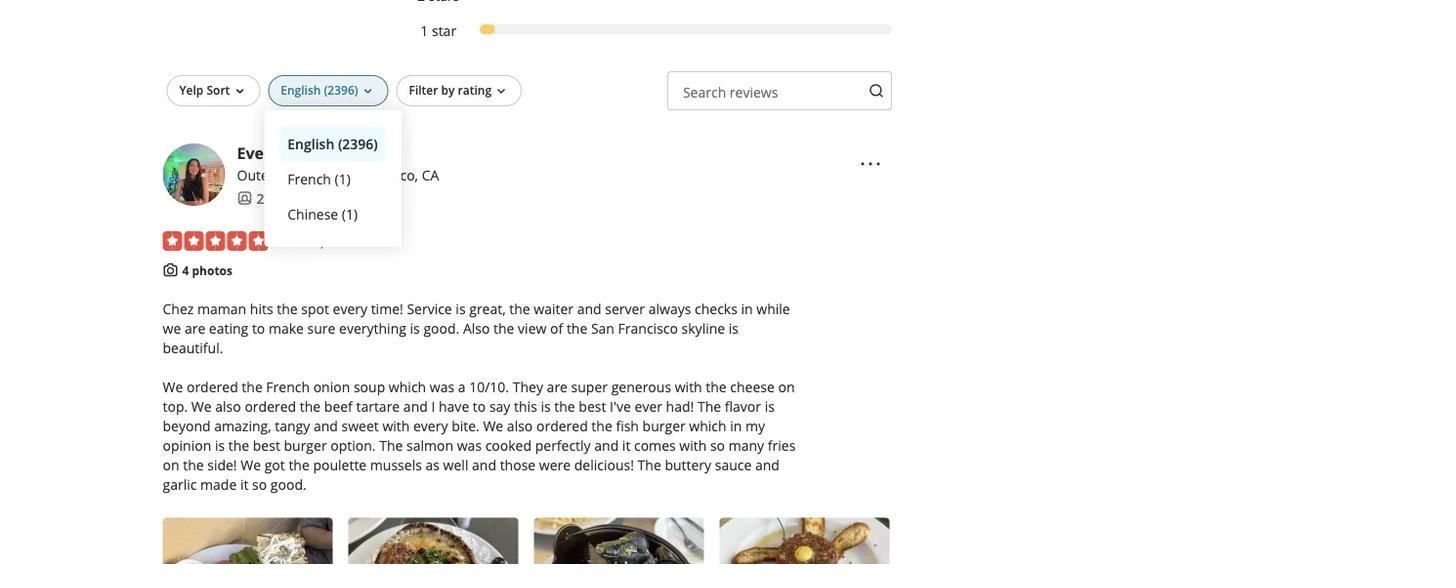 Task type: locate. For each thing, give the bounding box(es) containing it.
filter by rating
[[409, 82, 492, 98]]

0 horizontal spatial it
[[240, 476, 249, 494]]

are up "beautiful." at the bottom
[[185, 319, 205, 338]]

1 horizontal spatial burger
[[643, 417, 686, 436]]

french up 31
[[288, 169, 331, 188]]

4 photos link
[[182, 263, 233, 279]]

16 friends v2 image
[[237, 191, 253, 206]]

on right cheese
[[778, 378, 795, 397]]

side!
[[207, 456, 237, 475]]

1 horizontal spatial good.
[[424, 319, 460, 338]]

(2396) up english (2396) button
[[324, 82, 358, 98]]

menu image
[[859, 152, 883, 176]]

english (2396) inside button
[[288, 134, 378, 153]]

0 horizontal spatial which
[[389, 378, 426, 397]]

0 vertical spatial burger
[[643, 417, 686, 436]]

sure
[[307, 319, 336, 338]]

it down fish
[[622, 437, 631, 455]]

and inside chez maman hits the spot every time! service is great, the waiter and server always checks in while we are eating to make sure everything is good. also the view of the san francisco skyline is beautiful.
[[577, 300, 602, 318]]

good. down service
[[424, 319, 460, 338]]

perfectly
[[535, 437, 591, 455]]

with up had!
[[675, 378, 702, 397]]

1 vertical spatial in
[[730, 417, 742, 436]]

also
[[215, 398, 241, 416], [507, 417, 533, 436]]

good. inside chez maman hits the spot every time! service is great, the waiter and server always checks in while we are eating to make sure everything is good. also the view of the san francisco skyline is beautiful.
[[424, 319, 460, 338]]

hits
[[250, 300, 273, 318]]

0 horizontal spatial ordered
[[187, 378, 238, 397]]

to
[[252, 319, 265, 338], [473, 398, 486, 416]]

english (2396) up english (2396) button
[[281, 82, 358, 98]]

1 vertical spatial was
[[457, 437, 482, 455]]

0 horizontal spatial also
[[215, 398, 241, 416]]

to left say
[[473, 398, 486, 416]]

1 vertical spatial to
[[473, 398, 486, 416]]

maman
[[197, 300, 246, 318]]

so down got
[[252, 476, 267, 494]]

with
[[675, 378, 702, 397], [383, 417, 410, 436], [680, 437, 707, 455]]

with up buttery
[[680, 437, 707, 455]]

the
[[277, 300, 298, 318], [509, 300, 530, 318], [494, 319, 515, 338], [567, 319, 588, 338], [242, 378, 263, 397], [706, 378, 727, 397], [300, 398, 321, 416], [554, 398, 575, 416], [592, 417, 613, 436], [228, 437, 249, 455], [183, 456, 204, 475], [289, 456, 310, 475]]

1 vertical spatial burger
[[284, 437, 327, 455]]

1 horizontal spatial the
[[638, 456, 661, 475]]

ordered up top.
[[187, 378, 238, 397]]

1 horizontal spatial to
[[473, 398, 486, 416]]

1 16 chevron down v2 image from the left
[[360, 84, 376, 99]]

(1) up 2023
[[342, 205, 358, 223]]

(1) up the photos element on the left top of the page
[[335, 169, 351, 188]]

1 vertical spatial good.
[[271, 476, 307, 494]]

by
[[441, 82, 455, 98]]

1 vertical spatial san
[[591, 319, 615, 338]]

tangy
[[275, 417, 310, 436]]

the down great, at bottom
[[494, 319, 515, 338]]

0 horizontal spatial on
[[163, 456, 179, 475]]

san down server
[[591, 319, 615, 338]]

which down had!
[[689, 417, 727, 436]]

the right got
[[289, 456, 310, 475]]

filter reviews by 1 star rating element
[[397, 20, 893, 40]]

(1) inside button
[[342, 205, 358, 223]]

16 chevron down v2 image left filter
[[360, 84, 376, 99]]

the down opinion on the bottom of the page
[[183, 456, 204, 475]]

english (2396) inside popup button
[[281, 82, 358, 98]]

we up top.
[[163, 378, 183, 397]]

the up mussels
[[379, 437, 403, 455]]

the
[[698, 398, 721, 416], [379, 437, 403, 455], [638, 456, 661, 475]]

10,
[[305, 232, 324, 251]]

friends element
[[237, 188, 280, 208]]

1 vertical spatial the
[[379, 437, 403, 455]]

was
[[430, 378, 455, 397], [457, 437, 482, 455]]

10/10.
[[469, 378, 509, 397]]

0 horizontal spatial san
[[328, 166, 351, 184]]

in left the "my"
[[730, 417, 742, 436]]

the down comes
[[638, 456, 661, 475]]

on up the garlic
[[163, 456, 179, 475]]

french up tangy
[[266, 378, 310, 397]]

of
[[550, 319, 563, 338]]

1 vertical spatial best
[[253, 437, 280, 455]]

photos element
[[331, 188, 366, 208]]

which up tartare
[[389, 378, 426, 397]]

0 vertical spatial the
[[698, 398, 721, 416]]

0 vertical spatial every
[[333, 300, 368, 318]]

0 vertical spatial (1)
[[335, 169, 351, 188]]

is up side!
[[215, 437, 225, 455]]

(2396) inside english (2396) popup button
[[324, 82, 358, 98]]

to down hits
[[252, 319, 265, 338]]

good. inside we ordered the french onion soup which was a 10/10. they are super generous with the cheese on top. we also ordered the beef tartare and i have to say this is the best i've ever had! the flavor is beyond amazing, tangy and sweet with every bite. we also ordered the fish burger which in my opinion is the best burger option. the salmon was cooked perfectly and it comes with so many fries on the side! we got the poulette mussels as well and those were delicious! the buttery sauce and garlic made it so good.
[[271, 476, 307, 494]]

san
[[328, 166, 351, 184], [591, 319, 615, 338]]

best down super
[[579, 398, 606, 416]]

english right 16 chevron down v2 image
[[281, 82, 321, 98]]

outer
[[237, 166, 274, 184]]

those
[[500, 456, 536, 475]]

(2396) for english (2396) button
[[338, 134, 378, 153]]

0 horizontal spatial so
[[252, 476, 267, 494]]

16 chevron down v2 image inside filter by rating dropdown button
[[494, 84, 509, 99]]

also down this
[[507, 417, 533, 436]]

1 horizontal spatial on
[[778, 378, 795, 397]]

1 vertical spatial english
[[288, 134, 335, 153]]

english (2396) up french (1) button on the left top of the page
[[288, 134, 378, 153]]

0 horizontal spatial the
[[379, 437, 403, 455]]

0 horizontal spatial every
[[333, 300, 368, 318]]

the up flavor
[[706, 378, 727, 397]]

and left i
[[404, 398, 428, 416]]

4 photos
[[182, 263, 233, 279]]

poulette
[[313, 456, 367, 475]]

2 16 chevron down v2 image from the left
[[494, 84, 509, 99]]

1 horizontal spatial was
[[457, 437, 482, 455]]

2 horizontal spatial ordered
[[537, 417, 588, 436]]

ordered up tangy
[[245, 398, 296, 416]]

(2396) inside english (2396) button
[[338, 134, 378, 153]]

french inside we ordered the french onion soup which was a 10/10. they are super generous with the cheese on top. we also ordered the beef tartare and i have to say this is the best i've ever had! the flavor is beyond amazing, tangy and sweet with every bite. we also ordered the fish burger which in my opinion is the best burger option. the salmon was cooked perfectly and it comes with so many fries on the side! we got the poulette mussels as well and those were delicious! the buttery sauce and garlic made it so good.
[[266, 378, 310, 397]]

0 horizontal spatial best
[[253, 437, 280, 455]]

amazing,
[[214, 417, 271, 436]]

ca
[[422, 166, 439, 184]]

1 horizontal spatial it
[[622, 437, 631, 455]]

0 vertical spatial in
[[741, 300, 753, 318]]

(1) inside button
[[335, 169, 351, 188]]

0 vertical spatial best
[[579, 398, 606, 416]]

0 horizontal spatial 16 chevron down v2 image
[[360, 84, 376, 99]]

best up got
[[253, 437, 280, 455]]

in left while
[[741, 300, 753, 318]]

0 vertical spatial french
[[288, 169, 331, 188]]

16 chevron down v2 image right rating on the left of the page
[[494, 84, 509, 99]]

0 horizontal spatial was
[[430, 378, 455, 397]]

the right had!
[[698, 398, 721, 416]]

1 vertical spatial are
[[547, 378, 568, 397]]

good. down got
[[271, 476, 307, 494]]

waiter
[[534, 300, 574, 318]]

view
[[518, 319, 547, 338]]

are
[[185, 319, 205, 338], [547, 378, 568, 397]]

31
[[307, 189, 323, 208]]

english for english (2396) button
[[288, 134, 335, 153]]

burger
[[643, 417, 686, 436], [284, 437, 327, 455]]

2 horizontal spatial the
[[698, 398, 721, 416]]

every
[[333, 300, 368, 318], [413, 417, 448, 436]]

we left got
[[241, 456, 261, 475]]

the down super
[[554, 398, 575, 416]]

0 vertical spatial good.
[[424, 319, 460, 338]]

good.
[[424, 319, 460, 338], [271, 476, 307, 494]]

0 horizontal spatial are
[[185, 319, 205, 338]]

is right this
[[541, 398, 551, 416]]

also up amazing,
[[215, 398, 241, 416]]

got
[[265, 456, 285, 475]]

1 horizontal spatial every
[[413, 417, 448, 436]]

1 vertical spatial every
[[413, 417, 448, 436]]

sauce
[[715, 456, 752, 475]]

(2396) right l.
[[338, 134, 378, 153]]

beef
[[324, 398, 353, 416]]

filter by rating button
[[396, 75, 522, 106]]

to inside chez maman hits the spot every time! service is great, the waiter and server always checks in while we are eating to make sure everything is good. also the view of the san francisco skyline is beautiful.
[[252, 319, 265, 338]]

yelp
[[179, 82, 204, 98]]

0 vertical spatial english (2396)
[[281, 82, 358, 98]]

1 vertical spatial also
[[507, 417, 533, 436]]

burger down tangy
[[284, 437, 327, 455]]

great,
[[469, 300, 506, 318]]

1 vertical spatial which
[[689, 417, 727, 436]]

2 vertical spatial ordered
[[537, 417, 588, 436]]

0 vertical spatial (2396)
[[324, 82, 358, 98]]

english inside popup button
[[281, 82, 321, 98]]

0 vertical spatial to
[[252, 319, 265, 338]]

english inside button
[[288, 134, 335, 153]]

beyond
[[163, 417, 211, 436]]

english (2396)
[[281, 82, 358, 98], [288, 134, 378, 153]]

to inside we ordered the french onion soup which was a 10/10. they are super generous with the cheese on top. we also ordered the beef tartare and i have to say this is the best i've ever had! the flavor is beyond amazing, tangy and sweet with every bite. we also ordered the fish burger which in my opinion is the best burger option. the salmon was cooked perfectly and it comes with so many fries on the side! we got the poulette mussels as well and those were delicious! the buttery sauce and garlic made it so good.
[[473, 398, 486, 416]]

every up everything
[[333, 300, 368, 318]]

beautiful.
[[163, 339, 223, 357]]

1 horizontal spatial are
[[547, 378, 568, 397]]

so up sauce on the bottom of the page
[[710, 437, 725, 455]]

every up salmon
[[413, 417, 448, 436]]

16 chevron down v2 image
[[232, 84, 248, 99]]

0 vertical spatial are
[[185, 319, 205, 338]]

l.
[[311, 143, 325, 164]]

1 horizontal spatial san
[[591, 319, 615, 338]]

1 vertical spatial ordered
[[245, 398, 296, 416]]

the up view on the left
[[509, 300, 530, 318]]

francisco,
[[355, 166, 418, 184]]

1 horizontal spatial ordered
[[245, 398, 296, 416]]

0 vertical spatial it
[[622, 437, 631, 455]]

are right they
[[547, 378, 568, 397]]

1 vertical spatial french
[[266, 378, 310, 397]]

san up the photos element on the left top of the page
[[328, 166, 351, 184]]

was down bite.
[[457, 437, 482, 455]]

1 horizontal spatial also
[[507, 417, 533, 436]]

1 vertical spatial (1)
[[342, 205, 358, 223]]

1 horizontal spatial so
[[710, 437, 725, 455]]

always
[[649, 300, 691, 318]]

0 horizontal spatial to
[[252, 319, 265, 338]]

1 vertical spatial english (2396)
[[288, 134, 378, 153]]

0 vertical spatial ordered
[[187, 378, 238, 397]]

0 vertical spatial san
[[328, 166, 351, 184]]

super
[[571, 378, 608, 397]]

comes
[[634, 437, 676, 455]]

english up sunset,
[[288, 134, 335, 153]]

0 vertical spatial english
[[281, 82, 321, 98]]

photos
[[192, 263, 233, 279]]

5 star rating image
[[163, 232, 268, 251]]

is up also
[[456, 300, 466, 318]]

it right made
[[240, 476, 249, 494]]

1 horizontal spatial 16 chevron down v2 image
[[494, 84, 509, 99]]

0 vertical spatial with
[[675, 378, 702, 397]]

is down service
[[410, 319, 420, 338]]

with down tartare
[[383, 417, 410, 436]]

16 chevron down v2 image
[[360, 84, 376, 99], [494, 84, 509, 99]]

0 horizontal spatial good.
[[271, 476, 307, 494]]

cheese
[[730, 378, 775, 397]]

16 chevron down v2 image for english (2396)
[[360, 84, 376, 99]]

16 chevron down v2 image inside english (2396) popup button
[[360, 84, 376, 99]]

is
[[456, 300, 466, 318], [410, 319, 420, 338], [729, 319, 739, 338], [541, 398, 551, 416], [765, 398, 775, 416], [215, 437, 225, 455]]

and up delicious!
[[595, 437, 619, 455]]

0 vertical spatial so
[[710, 437, 725, 455]]

1 horizontal spatial which
[[689, 417, 727, 436]]

are inside chez maman hits the spot every time! service is great, the waiter and server always checks in while we are eating to make sure everything is good. also the view of the san francisco skyline is beautiful.
[[185, 319, 205, 338]]

(1) for chinese (1)
[[342, 205, 358, 223]]

san inside chez maman hits the spot every time! service is great, the waiter and server always checks in while we are eating to make sure everything is good. also the view of the san francisco skyline is beautiful.
[[591, 319, 615, 338]]

english
[[281, 82, 321, 98], [288, 134, 335, 153]]

on
[[778, 378, 795, 397], [163, 456, 179, 475]]

ordered up perfectly
[[537, 417, 588, 436]]

16 chevron down v2 image for filter by rating
[[494, 84, 509, 99]]

16 camera v2 image
[[163, 263, 178, 278]]

was left a on the bottom of page
[[430, 378, 455, 397]]

  text field
[[667, 71, 893, 110]]

1 vertical spatial (2396)
[[338, 134, 378, 153]]

the up tangy
[[300, 398, 321, 416]]

0 horizontal spatial burger
[[284, 437, 327, 455]]

1 vertical spatial with
[[383, 417, 410, 436]]

as
[[426, 456, 440, 475]]

burger up comes
[[643, 417, 686, 436]]

sort
[[207, 82, 230, 98]]

1 vertical spatial on
[[163, 456, 179, 475]]

and right waiter
[[577, 300, 602, 318]]



Task type: vqa. For each thing, say whether or not it's contained in the screenshot.
the topmost IT
yes



Task type: describe. For each thing, give the bounding box(es) containing it.
generous
[[612, 378, 672, 397]]

i've
[[610, 398, 631, 416]]

search reviews
[[683, 82, 778, 101]]

cooked
[[485, 437, 532, 455]]

search image
[[869, 83, 885, 99]]

2 vertical spatial the
[[638, 456, 661, 475]]

english (2396) for english (2396) button
[[288, 134, 378, 153]]

a
[[458, 378, 466, 397]]

also
[[463, 319, 490, 338]]

(2396) for english (2396) popup button
[[324, 82, 358, 98]]

my
[[746, 417, 765, 436]]

evelynne
[[237, 143, 307, 164]]

english (2396) button
[[280, 126, 386, 161]]

0 vertical spatial also
[[215, 398, 241, 416]]

photo of evelynne l. image
[[163, 144, 225, 206]]

french (1)
[[288, 169, 351, 188]]

have
[[439, 398, 469, 416]]

skyline
[[682, 319, 725, 338]]

in inside chez maman hits the spot every time! service is great, the waiter and server always checks in while we are eating to make sure everything is good. also the view of the san francisco skyline is beautiful.
[[741, 300, 753, 318]]

and right "well"
[[472, 456, 497, 475]]

had!
[[666, 398, 694, 416]]

soup
[[354, 378, 385, 397]]

the left fish
[[592, 417, 613, 436]]

evelynne l. link
[[237, 143, 325, 164]]

salmon
[[407, 437, 454, 455]]

while
[[757, 300, 790, 318]]

well
[[443, 456, 469, 475]]

every inside chez maman hits the spot every time! service is great, the waiter and server always checks in while we are eating to make sure everything is good. also the view of the san francisco skyline is beautiful.
[[333, 300, 368, 318]]

yelp sort button
[[167, 75, 260, 106]]

4
[[182, 263, 189, 279]]

nov 10, 2023
[[276, 232, 359, 251]]

0 vertical spatial was
[[430, 378, 455, 397]]

every inside we ordered the french onion soup which was a 10/10. they are super generous with the cheese on top. we also ordered the beef tartare and i have to say this is the best i've ever had! the flavor is beyond amazing, tangy and sweet with every bite. we also ordered the fish burger which in my opinion is the best burger option. the salmon was cooked perfectly and it comes with so many fries on the side! we got the poulette mussels as well and those were delicious! the buttery sauce and garlic made it so good.
[[413, 417, 448, 436]]

filter
[[409, 82, 438, 98]]

were
[[539, 456, 571, 475]]

search
[[683, 82, 726, 101]]

1 vertical spatial it
[[240, 476, 249, 494]]

2 vertical spatial with
[[680, 437, 707, 455]]

many
[[729, 437, 764, 455]]

french inside button
[[288, 169, 331, 188]]

the up "make"
[[277, 300, 298, 318]]

english for english (2396) popup button
[[281, 82, 321, 98]]

in inside we ordered the french onion soup which was a 10/10. they are super generous with the cheese on top. we also ordered the beef tartare and i have to say this is the best i've ever had! the flavor is beyond amazing, tangy and sweet with every bite. we also ordered the fish burger which in my opinion is the best burger option. the salmon was cooked perfectly and it comes with so many fries on the side! we got the poulette mussels as well and those were delicious! the buttery sauce and garlic made it so good.
[[730, 417, 742, 436]]

san inside evelynne l. outer sunset, san francisco, ca
[[328, 166, 351, 184]]

french (1) button
[[280, 161, 386, 196]]

everything
[[339, 319, 406, 338]]

chinese (1)
[[288, 205, 358, 223]]

0 vertical spatial which
[[389, 378, 426, 397]]

chez maman hits the spot every time! service is great, the waiter and server always checks in while we are eating to make sure everything is good. also the view of the san francisco skyline is beautiful.
[[163, 300, 790, 357]]

sweet
[[342, 417, 379, 436]]

english (2396) for english (2396) popup button
[[281, 82, 358, 98]]

evelynne l. outer sunset, san francisco, ca
[[237, 143, 439, 184]]

are inside we ordered the french onion soup which was a 10/10. they are super generous with the cheese on top. we also ordered the beef tartare and i have to say this is the best i've ever had! the flavor is beyond amazing, tangy and sweet with every bite. we also ordered the fish burger which in my opinion is the best burger option. the salmon was cooked perfectly and it comes with so many fries on the side! we got the poulette mussels as well and those were delicious! the buttery sauce and garlic made it so good.
[[547, 378, 568, 397]]

made
[[200, 476, 237, 494]]

and down the beef
[[314, 417, 338, 436]]

opinion
[[163, 437, 211, 455]]

mussels
[[370, 456, 422, 475]]

1 horizontal spatial best
[[579, 398, 606, 416]]

this
[[514, 398, 537, 416]]

checks
[[695, 300, 738, 318]]

fries
[[768, 437, 796, 455]]

we
[[163, 319, 181, 338]]

1 star
[[421, 21, 457, 39]]

is up the "my"
[[765, 398, 775, 416]]

sunset,
[[278, 166, 324, 184]]

they
[[513, 378, 543, 397]]

server
[[605, 300, 645, 318]]

we down say
[[483, 417, 504, 436]]

service
[[407, 300, 452, 318]]

we up beyond
[[191, 398, 212, 416]]

eating
[[209, 319, 249, 338]]

spot
[[301, 300, 329, 318]]

0 vertical spatial on
[[778, 378, 795, 397]]

chez
[[163, 300, 194, 318]]

fish
[[616, 417, 639, 436]]

time!
[[371, 300, 403, 318]]

73
[[350, 189, 366, 208]]

english (2396) button
[[268, 75, 389, 106]]

i
[[431, 398, 435, 416]]

ever
[[635, 398, 663, 416]]

make
[[269, 319, 304, 338]]

star
[[432, 21, 457, 39]]

bite.
[[452, 417, 480, 436]]

option.
[[331, 437, 376, 455]]

is down checks
[[729, 319, 739, 338]]

276
[[257, 189, 280, 208]]

onion
[[313, 378, 350, 397]]

the right 'of'
[[567, 319, 588, 338]]

yelp sort
[[179, 82, 230, 98]]

the down amazing,
[[228, 437, 249, 455]]

buttery
[[665, 456, 712, 475]]

and down fries
[[755, 456, 780, 475]]

rating
[[458, 82, 492, 98]]

we ordered the french onion soup which was a 10/10. they are super generous with the cheese on top. we also ordered the beef tartare and i have to say this is the best i've ever had! the flavor is beyond amazing, tangy and sweet with every bite. we also ordered the fish burger which in my opinion is the best burger option. the salmon was cooked perfectly and it comes with so many fries on the side! we got the poulette mussels as well and those were delicious! the buttery sauce and garlic made it so good.
[[163, 378, 796, 494]]

(1) for french (1)
[[335, 169, 351, 188]]

1 vertical spatial so
[[252, 476, 267, 494]]

nov
[[276, 232, 302, 251]]

the up amazing,
[[242, 378, 263, 397]]

say
[[490, 398, 511, 416]]

delicious!
[[574, 456, 634, 475]]

flavor
[[725, 398, 761, 416]]

francisco
[[618, 319, 678, 338]]

chinese (1) button
[[280, 196, 386, 232]]

reviews
[[730, 82, 778, 101]]



